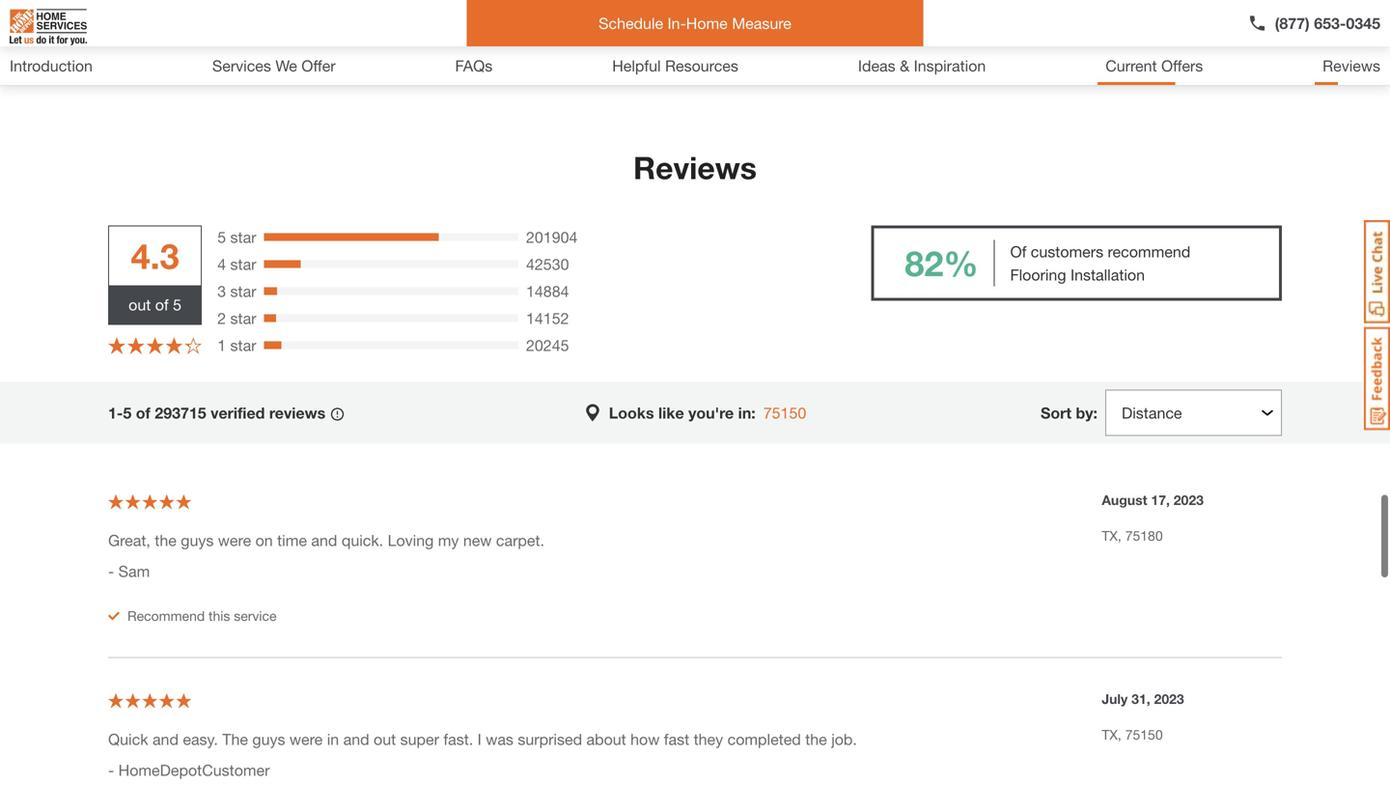 Task type: locate. For each thing, give the bounding box(es) containing it.
was
[[486, 730, 514, 748]]

the left job.
[[806, 730, 827, 748]]

2 vertical spatial ☆ ☆ ☆ ☆ ☆
[[108, 691, 192, 710]]

star inside '42530 3 star'
[[230, 282, 256, 300]]

5 star from the top
[[230, 336, 256, 354]]

star inside 14152 1 star
[[230, 336, 256, 354]]

0 vertical spatial of
[[155, 295, 169, 314]]

tx, for great, the guys were on time and quick. loving my new carpet.
[[1102, 528, 1122, 544]]

★ ★ ★ ★ ★ for the
[[108, 492, 192, 511]]

star
[[230, 228, 256, 246], [230, 255, 256, 273], [230, 282, 256, 300], [230, 309, 256, 327], [230, 336, 256, 354]]

july 31, 2023
[[1102, 691, 1185, 707]]

2023 right 31,
[[1155, 691, 1185, 707]]

august
[[1102, 492, 1148, 508]]

services
[[212, 56, 271, 75]]

75150 down july 31, 2023
[[1126, 727, 1163, 743]]

1 tx, from the top
[[1102, 528, 1122, 544]]

schedule in-home measure button
[[467, 0, 924, 46]]

and right time
[[311, 531, 337, 549]]

0 vertical spatial tx,
[[1102, 528, 1122, 544]]

guys
[[181, 531, 214, 549], [252, 730, 285, 748]]

1 vertical spatial 75150
[[1126, 727, 1163, 743]]

2023 right the 17,
[[1174, 492, 1204, 508]]

1 vertical spatial the
[[806, 730, 827, 748]]

star right 2
[[230, 309, 256, 327]]

out
[[129, 295, 151, 314], [374, 730, 396, 748]]

0 horizontal spatial 75150
[[764, 404, 807, 422]]

flooring
[[1011, 265, 1067, 284]]

guys left on
[[181, 531, 214, 549]]

ideas & inspiration
[[858, 56, 986, 75]]

star right the 3
[[230, 282, 256, 300]]

75150 link
[[764, 404, 807, 422]]

0 horizontal spatial of
[[136, 404, 151, 422]]

2023 for quick and easy. the guys were in and out super fast. i was surprised about how fast they completed the job.
[[1155, 691, 1185, 707]]

of down 4.3
[[155, 295, 169, 314]]

3 ☆ ☆ ☆ ☆ ☆ from the top
[[108, 691, 192, 710]]

in-
[[668, 14, 686, 32]]

☆ ☆ ☆ ☆ ☆ up great,
[[108, 492, 192, 511]]

2 star from the top
[[230, 255, 256, 273]]

current offers
[[1106, 56, 1204, 75]]

tx, for quick and easy. the guys were in and out super fast. i was surprised about how fast they completed the job.
[[1102, 727, 1122, 743]]

tx, down july at the right of page
[[1102, 727, 1122, 743]]

0 vertical spatial ☆ ☆ ☆ ☆ ☆
[[108, 335, 202, 356]]

guys right the
[[252, 730, 285, 748]]

31,
[[1132, 691, 1151, 707]]

and right in
[[343, 730, 369, 748]]

about
[[587, 730, 626, 748]]

★ ★ ★ ★ ★ for and
[[108, 691, 192, 710]]

star inside 14884 2 star
[[230, 309, 256, 327]]

out down 4.3
[[129, 295, 151, 314]]

service
[[234, 608, 277, 624]]

and left easy.
[[153, 730, 179, 748]]

42530 3 star
[[217, 255, 569, 300]]

☆
[[108, 335, 126, 356], [127, 335, 145, 356], [146, 335, 164, 356], [166, 335, 183, 356], [185, 335, 202, 356], [108, 492, 124, 511], [125, 492, 141, 511], [142, 492, 158, 511], [159, 492, 175, 511], [176, 492, 192, 511], [108, 691, 124, 710], [125, 691, 141, 710], [142, 691, 158, 710], [159, 691, 175, 710], [176, 691, 192, 710]]

0 vertical spatial 5
[[217, 228, 226, 246]]

tx,
[[1102, 528, 1122, 544], [1102, 727, 1122, 743]]

1
[[217, 336, 226, 354]]

0 horizontal spatial out
[[129, 295, 151, 314]]

☆ ☆ ☆ ☆ ☆ down out of 5
[[108, 335, 202, 356]]

17,
[[1152, 492, 1170, 508]]

0 vertical spatial 75150
[[764, 404, 807, 422]]

were
[[218, 531, 251, 549], [290, 730, 323, 748]]

of right 1-
[[136, 404, 151, 422]]

5 left the 3
[[173, 295, 182, 314]]

5 star
[[217, 228, 256, 246]]

of
[[155, 295, 169, 314], [136, 404, 151, 422]]

do it for you logo image
[[10, 1, 87, 53]]

- for - homedepotcustomer
[[108, 761, 114, 779]]

great,
[[108, 531, 151, 549]]

2 horizontal spatial and
[[343, 730, 369, 748]]

1 vertical spatial tx,
[[1102, 727, 1122, 743]]

★
[[108, 335, 126, 356], [127, 335, 145, 356], [146, 335, 164, 356], [166, 335, 183, 356], [185, 335, 202, 356], [108, 492, 124, 511], [125, 492, 141, 511], [142, 492, 158, 511], [159, 492, 175, 511], [176, 492, 192, 511], [108, 691, 124, 710], [125, 691, 141, 710], [142, 691, 158, 710], [159, 691, 175, 710], [176, 691, 192, 710]]

0 vertical spatial reviews
[[1323, 56, 1381, 75]]

653-
[[1315, 14, 1347, 32]]

star right '1' at the left top
[[230, 336, 256, 354]]

- down quick
[[108, 761, 114, 779]]

201904 4 star
[[217, 228, 578, 273]]

fast.
[[444, 730, 473, 748]]

3 star from the top
[[230, 282, 256, 300]]

out left "super" in the bottom of the page
[[374, 730, 396, 748]]

verified
[[211, 404, 265, 422]]

live chat image
[[1365, 220, 1391, 324]]

the right great,
[[155, 531, 177, 549]]

★ ★ ★ ★ ★ down out of 5
[[108, 335, 202, 356]]

0 vertical spatial ★ ★ ★ ★ ★
[[108, 335, 202, 356]]

- sam
[[108, 562, 150, 580]]

star inside 201904 4 star
[[230, 255, 256, 273]]

star up 4 star 'link'
[[230, 228, 256, 246]]

0 vertical spatial 2023
[[1174, 492, 1204, 508]]

tx, left the 75180
[[1102, 528, 1122, 544]]

1 vertical spatial 2023
[[1155, 691, 1185, 707]]

14884
[[526, 282, 569, 300]]

1 vertical spatial were
[[290, 730, 323, 748]]

helpful resources
[[612, 56, 739, 75]]

2023
[[1174, 492, 1204, 508], [1155, 691, 1185, 707]]

0 vertical spatial were
[[218, 531, 251, 549]]

were left in
[[290, 730, 323, 748]]

1 vertical spatial 5
[[173, 295, 182, 314]]

home
[[686, 14, 728, 32]]

august 17, 2023
[[1102, 492, 1204, 508]]

reviews
[[269, 404, 326, 422]]

schedule
[[599, 14, 664, 32]]

1 vertical spatial -
[[108, 761, 114, 779]]

0 horizontal spatial guys
[[181, 531, 214, 549]]

5
[[217, 228, 226, 246], [173, 295, 182, 314], [123, 404, 132, 422]]

tx, 75180
[[1102, 528, 1163, 544]]

2 tx, from the top
[[1102, 727, 1122, 743]]

1 vertical spatial guys
[[252, 730, 285, 748]]

and
[[311, 531, 337, 549], [153, 730, 179, 748], [343, 730, 369, 748]]

3 ★ ★ ★ ★ ★ from the top
[[108, 691, 192, 710]]

- for - sam
[[108, 562, 114, 580]]

2 vertical spatial 5
[[123, 404, 132, 422]]

how
[[631, 730, 660, 748]]

1 horizontal spatial the
[[806, 730, 827, 748]]

(877) 653-0345 link
[[1248, 12, 1381, 35]]

2 horizontal spatial 5
[[217, 228, 226, 246]]

2 vertical spatial ★ ★ ★ ★ ★
[[108, 691, 192, 710]]

- homedepotcustomer
[[108, 761, 270, 779]]

5 up 4
[[217, 228, 226, 246]]

2 ☆ ☆ ☆ ☆ ☆ from the top
[[108, 492, 192, 511]]

2
[[217, 309, 226, 327]]

★ ★ ★ ★ ★ up quick
[[108, 691, 192, 710]]

2 - from the top
[[108, 761, 114, 779]]

0 horizontal spatial the
[[155, 531, 177, 549]]

super
[[400, 730, 439, 748]]

14152 1 star
[[217, 309, 569, 354]]

1 horizontal spatial 75150
[[1126, 727, 1163, 743]]

star right 4
[[230, 255, 256, 273]]

14884 2 star
[[217, 282, 569, 327]]

5 left 293715
[[123, 404, 132, 422]]

1 horizontal spatial were
[[290, 730, 323, 748]]

out of 5
[[129, 295, 182, 314]]

star for 1
[[230, 336, 256, 354]]

of
[[1011, 242, 1027, 261]]

- left "sam"
[[108, 562, 114, 580]]

0 vertical spatial -
[[108, 562, 114, 580]]

42530
[[526, 255, 569, 273]]

☆ ☆ ☆ ☆ ☆ up quick
[[108, 691, 192, 710]]

4 star from the top
[[230, 309, 256, 327]]

&
[[900, 56, 910, 75]]

0 horizontal spatial and
[[153, 730, 179, 748]]

1 horizontal spatial guys
[[252, 730, 285, 748]]

75150
[[764, 404, 807, 422], [1126, 727, 1163, 743]]

★ ★ ★ ★ ★
[[108, 335, 202, 356], [108, 492, 192, 511], [108, 691, 192, 710]]

☆ ☆ ☆ ☆ ☆
[[108, 335, 202, 356], [108, 492, 192, 511], [108, 691, 192, 710]]

0 horizontal spatial reviews
[[634, 149, 757, 186]]

sort by:
[[1041, 404, 1098, 422]]

0 horizontal spatial were
[[218, 531, 251, 549]]

2 ★ ★ ★ ★ ★ from the top
[[108, 492, 192, 511]]

(877)
[[1275, 14, 1310, 32]]

75150 right in:
[[764, 404, 807, 422]]

★ ★ ★ ★ ★ up great,
[[108, 492, 192, 511]]

1-
[[108, 404, 123, 422]]

1 vertical spatial reviews
[[634, 149, 757, 186]]

reviews
[[1323, 56, 1381, 75], [634, 149, 757, 186]]

faqs
[[455, 56, 493, 75]]

1 - from the top
[[108, 562, 114, 580]]

1 horizontal spatial 5
[[173, 295, 182, 314]]

1 vertical spatial ★ ★ ★ ★ ★
[[108, 492, 192, 511]]

1 vertical spatial ☆ ☆ ☆ ☆ ☆
[[108, 492, 192, 511]]

0 vertical spatial the
[[155, 531, 177, 549]]

were left on
[[218, 531, 251, 549]]

recommend this service
[[127, 608, 277, 624]]

4
[[217, 255, 226, 273]]

1 vertical spatial out
[[374, 730, 396, 748]]

installation
[[1071, 265, 1145, 284]]



Task type: vqa. For each thing, say whether or not it's contained in the screenshot.
Bathtubs and Whirlpools "image"
no



Task type: describe. For each thing, give the bounding box(es) containing it.
homedepotcustomer
[[118, 761, 270, 779]]

on
[[256, 531, 273, 549]]

75180
[[1126, 528, 1163, 544]]

my
[[438, 531, 459, 549]]

offer
[[302, 56, 336, 75]]

sort
[[1041, 404, 1072, 422]]

new
[[463, 531, 492, 549]]

current
[[1106, 56, 1157, 75]]

293715
[[155, 404, 206, 422]]

surprised
[[518, 730, 582, 748]]

0 vertical spatial out
[[129, 295, 151, 314]]

inspiration
[[914, 56, 986, 75]]

tx, 75150
[[1102, 727, 1163, 743]]

the
[[222, 730, 248, 748]]

1 horizontal spatial out
[[374, 730, 396, 748]]

measure
[[732, 14, 792, 32]]

july
[[1102, 691, 1128, 707]]

star for 3
[[230, 282, 256, 300]]

1 ★ ★ ★ ★ ★ from the top
[[108, 335, 202, 356]]

you're
[[689, 404, 734, 422]]

ideas
[[858, 56, 896, 75]]

customers
[[1031, 242, 1104, 261]]

4.3
[[131, 235, 179, 277]]

1 horizontal spatial reviews
[[1323, 56, 1381, 75]]

i
[[478, 730, 482, 748]]

quick.
[[342, 531, 384, 549]]

1 vertical spatial of
[[136, 404, 151, 422]]

0 vertical spatial guys
[[181, 531, 214, 549]]

great, the guys were on time and quick. loving my new carpet.
[[108, 531, 545, 549]]

in:
[[738, 404, 756, 422]]

services we offer
[[212, 56, 336, 75]]

hd credit cards; orange credit card icon image
[[10, 0, 348, 40]]

this
[[209, 608, 230, 624]]

☆ ☆ ☆ ☆ ☆ for and
[[108, 691, 192, 710]]

1 horizontal spatial and
[[311, 531, 337, 549]]

14152
[[526, 309, 569, 327]]

job.
[[832, 730, 857, 748]]

1 star link
[[217, 334, 256, 357]]

looks
[[609, 404, 654, 422]]

easy.
[[183, 730, 218, 748]]

time
[[277, 531, 307, 549]]

201904
[[526, 228, 578, 246]]

by:
[[1076, 404, 1098, 422]]

20245
[[526, 336, 569, 354]]

we
[[276, 56, 297, 75]]

0345
[[1347, 14, 1381, 32]]

3
[[217, 282, 226, 300]]

schedule in-home measure
[[599, 14, 792, 32]]

recommend
[[1108, 242, 1191, 261]]

fast
[[664, 730, 690, 748]]

1 ☆ ☆ ☆ ☆ ☆ from the top
[[108, 335, 202, 356]]

2 star link
[[217, 306, 256, 330]]

82%
[[905, 242, 979, 284]]

star for 4
[[230, 255, 256, 273]]

0 horizontal spatial 5
[[123, 404, 132, 422]]

recommend
[[127, 608, 205, 624]]

sam
[[118, 562, 150, 580]]

like
[[659, 404, 684, 422]]

quick
[[108, 730, 148, 748]]

looks like you're in: 75150
[[609, 404, 807, 422]]

resources
[[665, 56, 739, 75]]

quick and easy. the guys were in and out super fast. i was surprised about how fast they completed the job.
[[108, 730, 857, 748]]

(877) 653-0345
[[1275, 14, 1381, 32]]

they
[[694, 730, 723, 748]]

1 horizontal spatial of
[[155, 295, 169, 314]]

completed
[[728, 730, 801, 748]]

offers
[[1162, 56, 1204, 75]]

5 star link
[[217, 225, 256, 249]]

carpet.
[[496, 531, 545, 549]]

star for 2
[[230, 309, 256, 327]]

1 star from the top
[[230, 228, 256, 246]]

of customers recommend flooring installation
[[1011, 242, 1191, 284]]

feedback link image
[[1365, 326, 1391, 431]]

☆ ☆ ☆ ☆ ☆ for the
[[108, 492, 192, 511]]

2023 for great, the guys were on time and quick. loving my new carpet.
[[1174, 492, 1204, 508]]

loving
[[388, 531, 434, 549]]

helpful
[[612, 56, 661, 75]]

4 star link
[[217, 252, 256, 276]]

3 star link
[[217, 279, 256, 303]]



